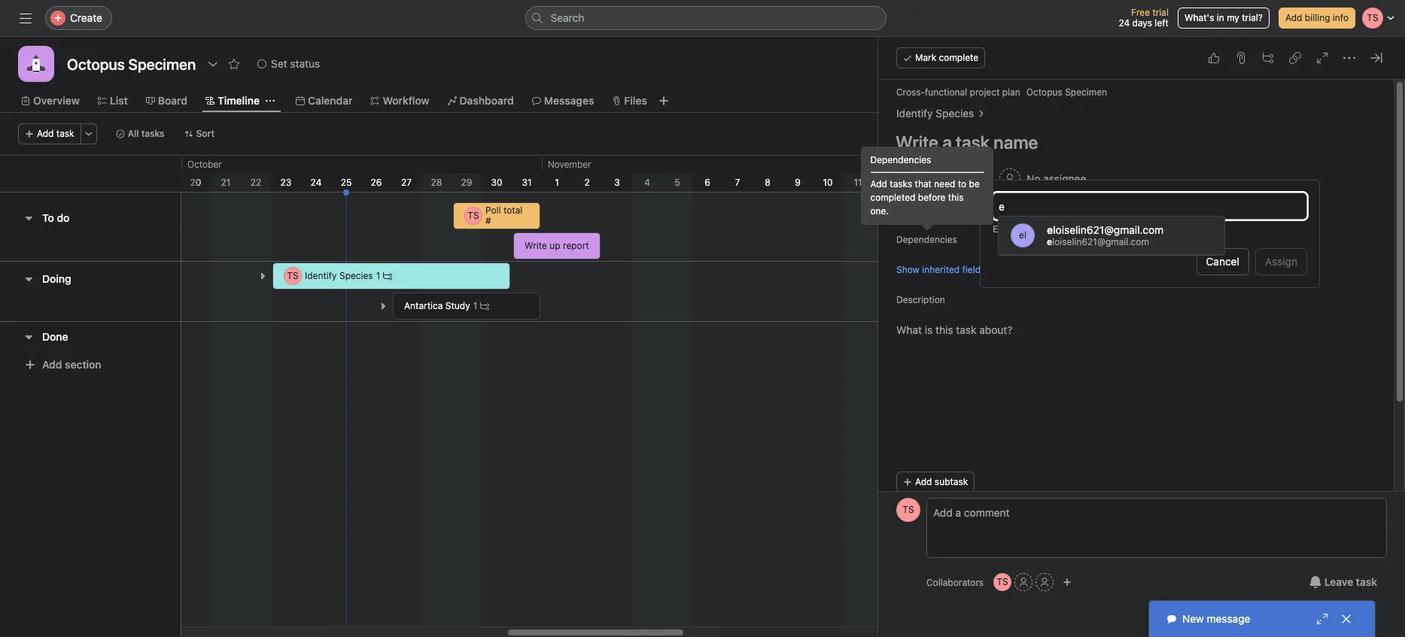 Task type: vqa. For each thing, say whether or not it's contained in the screenshot.
Expand sidebar IMAGE
yes



Task type: describe. For each thing, give the bounding box(es) containing it.
report
[[563, 240, 589, 251]]

what's in my trial?
[[1185, 12, 1263, 23]]

identify species inside main content
[[897, 107, 974, 120]]

add section
[[42, 358, 101, 371]]

create button
[[45, 6, 112, 30]]

my
[[1227, 12, 1240, 23]]

ts right show subtasks for task identify species icon
[[287, 270, 299, 282]]

dashboard
[[460, 94, 514, 107]]

calendar link
[[296, 93, 353, 109]]

show options image
[[207, 58, 219, 70]]

total
[[504, 205, 523, 216]]

7
[[735, 177, 740, 188]]

need
[[934, 178, 956, 190]]

search button
[[525, 6, 886, 30]]

copy task link image
[[1290, 52, 1302, 64]]

trial
[[1153, 7, 1169, 18]]

left
[[1155, 17, 1169, 29]]

add subtask
[[915, 477, 968, 488]]

dashboard link
[[448, 93, 514, 109]]

completed
[[871, 192, 916, 203]]

antartica
[[404, 300, 443, 312]]

more actions for this task image
[[1344, 52, 1356, 64]]

one.
[[871, 206, 889, 217]]

plan
[[1003, 87, 1021, 98]]

tasks for all
[[141, 128, 165, 139]]

free
[[1131, 7, 1150, 18]]

identify species link
[[897, 105, 974, 122]]

add billing info button
[[1279, 8, 1356, 29]]

calendar
[[308, 94, 353, 107]]

repeats image
[[1061, 203, 1073, 215]]

main content inside dialog
[[878, 80, 1394, 602]]

collapse task list for the section done image
[[23, 331, 35, 343]]

dependencies inside tooltip
[[871, 154, 931, 166]]

e loiselin621@gmail.com e loiselin621@gmail.com
[[1047, 224, 1164, 248]]

octopus specimen link
[[1027, 87, 1107, 98]]

trial?
[[1242, 12, 1263, 23]]

5
[[675, 177, 680, 188]]

dependencies
[[1020, 233, 1081, 245]]

6
[[705, 177, 710, 188]]

task.
[[1123, 224, 1143, 235]]

cancel button
[[1197, 248, 1250, 276]]

31
[[522, 177, 532, 188]]

8
[[765, 177, 771, 188]]

add for add billing info
[[1286, 12, 1303, 23]]

that
[[915, 178, 932, 190]]

full screen image
[[1317, 52, 1329, 64]]

done button
[[42, 323, 68, 350]]

close details image
[[1371, 52, 1383, 64]]

messages
[[544, 94, 594, 107]]

inherited
[[922, 264, 960, 275]]

collapse task list for the section to do image
[[23, 212, 35, 224]]

expand new message image
[[1317, 614, 1329, 626]]

get
[[1064, 224, 1078, 235]]

task for leave task
[[1356, 576, 1378, 589]]

2 e from the top
[[1047, 236, 1053, 248]]

tab actions image
[[266, 96, 275, 105]]

what's
[[1185, 12, 1215, 23]]

sort
[[196, 128, 215, 139]]

29
[[461, 177, 472, 188]]

overview link
[[21, 93, 80, 109]]

cancel
[[1206, 255, 1240, 268]]

october
[[187, 159, 222, 170]]

complete
[[939, 52, 979, 63]]

attachments: add a file to this task, image
[[1235, 52, 1247, 64]]

ts down add subtask button
[[903, 504, 914, 516]]

11
[[854, 177, 862, 188]]

doing button
[[42, 266, 71, 293]]

mark complete
[[915, 52, 979, 63]]

add section button
[[18, 352, 107, 379]]

add dependencies
[[1000, 233, 1081, 245]]

add or remove collaborators image
[[1063, 578, 1072, 587]]

workflow link
[[371, 93, 430, 109]]

sort button
[[177, 123, 221, 145]]

add dependencies button
[[993, 229, 1088, 250]]

list link
[[98, 93, 128, 109]]

search list box
[[525, 6, 886, 30]]

free trial 24 days left
[[1119, 7, 1169, 29]]

project
[[970, 87, 1000, 98]]

2
[[584, 177, 590, 188]]

to do
[[42, 212, 70, 224]]

leftcount image
[[480, 302, 490, 311]]

0 vertical spatial ts button
[[897, 498, 921, 522]]

new message
[[1183, 613, 1251, 626]]

23
[[280, 177, 292, 188]]

days
[[1133, 17, 1152, 29]]

overview
[[33, 94, 80, 107]]

show inherited fields button
[[897, 262, 986, 277]]

dialog containing identify species
[[878, 37, 1405, 638]]

26
[[371, 177, 382, 188]]

leave task button
[[1300, 569, 1387, 596]]

this
[[948, 192, 964, 203]]

doing
[[42, 273, 71, 285]]

expand sidebar image
[[20, 12, 32, 24]]

november
[[548, 159, 591, 170]]

poll total #
[[486, 205, 523, 227]]

leftcount image
[[383, 272, 392, 281]]



Task type: locate. For each thing, give the bounding box(es) containing it.
1 vertical spatial identify
[[305, 270, 337, 282]]

tasks
[[141, 128, 165, 139], [890, 178, 913, 190]]

12
[[883, 177, 893, 188]]

add left billing
[[1286, 12, 1303, 23]]

info
[[1333, 12, 1349, 23]]

22
[[250, 177, 261, 188]]

1 for identify species
[[376, 270, 380, 282]]

what's in my trial? button
[[1178, 8, 1270, 29]]

1 inside 'november 1'
[[555, 177, 559, 188]]

each
[[993, 224, 1014, 235]]

species
[[936, 107, 974, 120], [339, 270, 373, 282]]

show subtasks for task antartica study image
[[379, 302, 388, 311]]

to
[[958, 178, 967, 190]]

to do button
[[42, 205, 70, 232]]

timeline link
[[206, 93, 260, 109]]

0 vertical spatial 24
[[1119, 17, 1130, 29]]

set status button
[[251, 53, 327, 75]]

4
[[644, 177, 650, 188]]

identify species
[[897, 107, 974, 120], [305, 270, 373, 282]]

leave
[[1325, 576, 1354, 589]]

dependencies inside main content
[[897, 234, 957, 245]]

0 horizontal spatial 24
[[311, 177, 322, 188]]

0 horizontal spatial task
[[56, 128, 74, 139]]

up
[[550, 240, 561, 251]]

1 horizontal spatial species
[[936, 107, 974, 120]]

november 1
[[548, 159, 591, 188]]

show subtasks for task identify species image
[[258, 272, 267, 281]]

20
[[190, 177, 201, 188]]

1 horizontal spatial 24
[[1119, 17, 1130, 29]]

add billing info
[[1286, 12, 1349, 23]]

add tasks that need to be completed before this one.
[[871, 178, 980, 217]]

write up report
[[525, 240, 589, 251]]

9
[[795, 177, 801, 188]]

ts right collaborators
[[997, 577, 1009, 588]]

25
[[341, 177, 352, 188]]

2 vertical spatial 1
[[473, 300, 477, 312]]

1 vertical spatial dependencies
[[897, 234, 957, 245]]

tasks up completed
[[890, 178, 913, 190]]

identify species left leftcount image
[[305, 270, 373, 282]]

0 vertical spatial tasks
[[141, 128, 165, 139]]

task left more actions icon
[[56, 128, 74, 139]]

add inside add task button
[[37, 128, 54, 139]]

task for add task
[[56, 128, 74, 139]]

tasks right all
[[141, 128, 165, 139]]

add for add task
[[37, 128, 54, 139]]

None text field
[[63, 50, 200, 78]]

Add people or teams text field
[[999, 197, 1016, 215]]

24 left days in the top of the page
[[1119, 17, 1130, 29]]

0 vertical spatial identify
[[897, 107, 933, 120]]

fields
[[962, 264, 986, 275]]

Task Name text field
[[886, 125, 1376, 160]]

search
[[551, 11, 584, 24]]

add down the overview link
[[37, 128, 54, 139]]

board link
[[146, 93, 187, 109]]

each person will get their own task.
[[993, 224, 1143, 235]]

list
[[110, 94, 128, 107]]

0 vertical spatial identify species
[[897, 107, 974, 120]]

add subtask image
[[1262, 52, 1274, 64]]

section
[[65, 358, 101, 371]]

own
[[1103, 224, 1120, 235]]

billing
[[1305, 12, 1331, 23]]

1 vertical spatial 1
[[376, 270, 380, 282]]

tasks inside dropdown button
[[141, 128, 165, 139]]

tooltip containing dependencies
[[862, 148, 993, 229]]

species down cross-functional project plan link
[[936, 107, 974, 120]]

0 vertical spatial species
[[936, 107, 974, 120]]

add inside add dependencies button
[[1000, 233, 1017, 245]]

their
[[1081, 224, 1100, 235]]

add for add subtask
[[915, 477, 932, 488]]

add tab image
[[658, 95, 670, 107]]

status
[[290, 57, 320, 70]]

30
[[491, 177, 503, 188]]

identify down cross-
[[897, 107, 933, 120]]

task right the leave
[[1356, 576, 1378, 589]]

1 horizontal spatial tasks
[[890, 178, 913, 190]]

dependencies down date
[[897, 234, 957, 245]]

species inside dialog
[[936, 107, 974, 120]]

dialog
[[878, 37, 1405, 638]]

1 vertical spatial task
[[1356, 576, 1378, 589]]

more actions image
[[84, 129, 93, 139]]

0 horizontal spatial 1
[[376, 270, 380, 282]]

1 vertical spatial identify species
[[305, 270, 373, 282]]

close image
[[1341, 614, 1353, 626]]

done
[[42, 330, 68, 343]]

due
[[897, 204, 914, 215]]

identify right show subtasks for task identify species icon
[[305, 270, 337, 282]]

no
[[1027, 172, 1041, 185]]

0 vertical spatial 1
[[555, 177, 559, 188]]

be
[[969, 178, 980, 190]]

assignee
[[1043, 172, 1087, 185]]

add inside add tasks that need to be completed before this one.
[[871, 178, 888, 190]]

files link
[[612, 93, 647, 109]]

workflow
[[383, 94, 430, 107]]

add up completed
[[871, 178, 888, 190]]

assign button
[[1256, 248, 1308, 276]]

cross-
[[897, 87, 925, 98]]

3
[[614, 177, 620, 188]]

1 left leftcount icon
[[473, 300, 477, 312]]

1 vertical spatial ts button
[[994, 574, 1012, 592]]

add inside add billing info button
[[1286, 12, 1303, 23]]

messages link
[[532, 93, 594, 109]]

1
[[555, 177, 559, 188], [376, 270, 380, 282], [473, 300, 477, 312]]

identify
[[897, 107, 933, 120], [305, 270, 337, 282]]

1 for antartica study
[[473, 300, 477, 312]]

functional
[[925, 87, 967, 98]]

timeline
[[218, 94, 260, 107]]

tasks inside add tasks that need to be completed before this one.
[[890, 178, 913, 190]]

28
[[431, 177, 442, 188]]

0 horizontal spatial tasks
[[141, 128, 165, 139]]

subtask
[[935, 477, 968, 488]]

1 e from the top
[[1047, 224, 1053, 236]]

antartica study
[[404, 300, 470, 312]]

1 horizontal spatial 1
[[473, 300, 477, 312]]

0 horizontal spatial identify
[[305, 270, 337, 282]]

cross-functional project plan link
[[897, 87, 1021, 98]]

2 horizontal spatial 1
[[555, 177, 559, 188]]

add left el
[[1000, 233, 1017, 245]]

0 horizontal spatial species
[[339, 270, 373, 282]]

1 vertical spatial tasks
[[890, 178, 913, 190]]

add inside add section button
[[42, 358, 62, 371]]

0 vertical spatial dependencies
[[871, 154, 931, 166]]

1 horizontal spatial ts button
[[994, 574, 1012, 592]]

main content
[[878, 80, 1394, 602]]

poll
[[486, 205, 501, 216]]

0 horizontal spatial identify species
[[305, 270, 373, 282]]

species left leftcount image
[[339, 270, 373, 282]]

dependencies up assignee
[[871, 154, 931, 166]]

collapse task list for the section doing image
[[23, 273, 35, 285]]

date
[[916, 204, 935, 215]]

identify species down functional
[[897, 107, 974, 120]]

files
[[624, 94, 647, 107]]

all
[[128, 128, 139, 139]]

to
[[42, 212, 54, 224]]

24 right 23
[[311, 177, 322, 188]]

create
[[70, 11, 102, 24]]

1 horizontal spatial task
[[1356, 576, 1378, 589]]

0 likes. click to like this task image
[[1208, 52, 1220, 64]]

add down done 'button'
[[42, 358, 62, 371]]

loiselin621@gmail.com
[[1053, 224, 1164, 236], [1053, 236, 1149, 248]]

add task button
[[18, 123, 81, 145]]

dependencies
[[871, 154, 931, 166], [897, 234, 957, 245]]

all tasks button
[[109, 123, 171, 145]]

no assignee
[[1027, 172, 1087, 185]]

ts button down add subtask button
[[897, 498, 921, 522]]

specimen
[[1065, 87, 1107, 98]]

27
[[401, 177, 412, 188]]

tooltip
[[862, 148, 993, 229]]

1 left leftcount image
[[376, 270, 380, 282]]

assign
[[1265, 255, 1298, 268]]

add inside add subtask button
[[915, 477, 932, 488]]

#
[[486, 215, 491, 227]]

0 horizontal spatial ts button
[[897, 498, 921, 522]]

1 vertical spatial 24
[[311, 177, 322, 188]]

add for add section
[[42, 358, 62, 371]]

add subtask button
[[897, 472, 975, 493]]

add for add dependencies
[[1000, 233, 1017, 245]]

ts button right collaborators
[[994, 574, 1012, 592]]

add to starred image
[[228, 58, 240, 70]]

add for add tasks that need to be completed before this one.
[[871, 178, 888, 190]]

add left "subtask"
[[915, 477, 932, 488]]

1 horizontal spatial identify species
[[897, 107, 974, 120]]

will
[[1048, 224, 1062, 235]]

1 horizontal spatial identify
[[897, 107, 933, 120]]

ts left #
[[468, 210, 479, 221]]

task inside dialog
[[1356, 576, 1378, 589]]

1 vertical spatial species
[[339, 270, 373, 282]]

tasks for add
[[890, 178, 913, 190]]

24
[[1119, 17, 1130, 29], [311, 177, 322, 188]]

0 vertical spatial task
[[56, 128, 74, 139]]

rocket image
[[27, 55, 45, 73]]

1 down "november"
[[555, 177, 559, 188]]

no assignee button
[[993, 166, 1093, 193]]

main content containing identify species
[[878, 80, 1394, 602]]

24 inside free trial 24 days left
[[1119, 17, 1130, 29]]

study
[[445, 300, 470, 312]]



